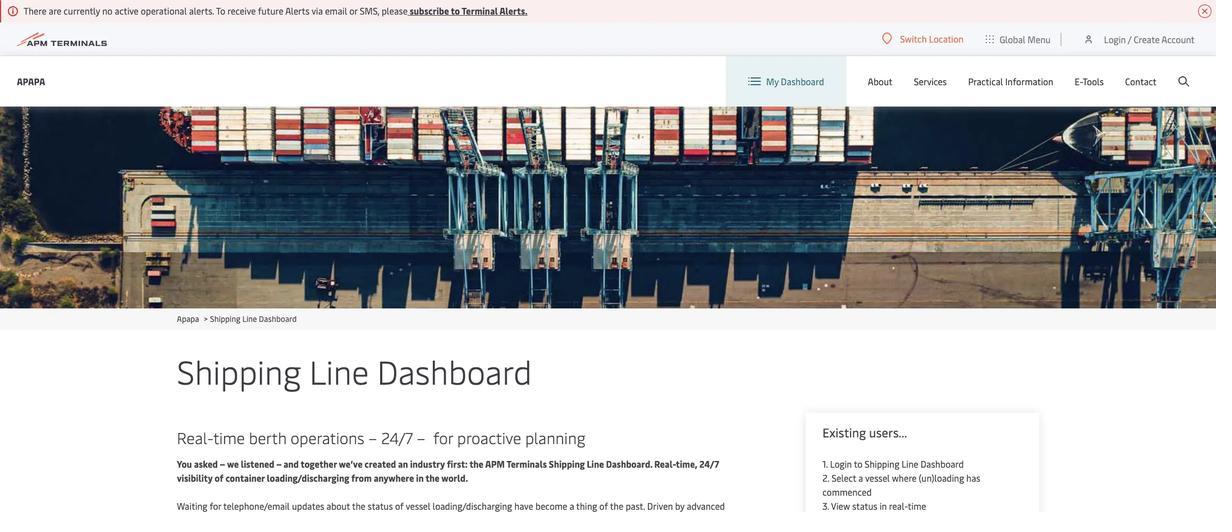 Task type: vqa. For each thing, say whether or not it's contained in the screenshot.
commenced
yes



Task type: describe. For each thing, give the bounding box(es) containing it.
or
[[349, 4, 358, 17]]

alerts.
[[189, 4, 214, 17]]

industry
[[410, 458, 445, 471]]

receive
[[228, 4, 256, 17]]

apapa for apapa
[[17, 75, 45, 87]]

services
[[914, 75, 947, 88]]

existing
[[823, 425, 866, 441]]

0 vertical spatial 24/7
[[381, 427, 413, 449]]

account
[[1162, 33, 1195, 45]]

has
[[967, 472, 981, 485]]

from
[[351, 472, 372, 485]]

an
[[398, 458, 408, 471]]

my
[[766, 75, 779, 88]]

shipping inside and together we've created an industry first: the apm terminals shipping line dashboard. real-time, 24/7 visibility of container loading/discharging from anywhere in the world.
[[549, 458, 585, 471]]

practical
[[968, 75, 1003, 88]]

please
[[382, 4, 408, 17]]

e-
[[1075, 75, 1083, 88]]

listened
[[241, 458, 274, 471]]

real-
[[177, 427, 213, 449]]

1.
[[823, 458, 828, 471]]

line inside "1. login to shipping line dashboard 2. select a vessel where (un)loading has commenced"
[[902, 458, 919, 471]]

dashboard. real-
[[606, 458, 676, 471]]

services button
[[914, 56, 947, 107]]

select
[[832, 472, 857, 485]]

close alert image
[[1198, 4, 1212, 18]]

shipping line dashboard image
[[0, 107, 1216, 309]]

real-time berth operations – 24/7 –  for proactive planning
[[177, 427, 586, 449]]

loading/discharging
[[267, 472, 349, 485]]

users...
[[869, 425, 907, 441]]

subscribe to terminal alerts. link
[[408, 4, 528, 17]]

sms,
[[360, 4, 379, 17]]

login / create account link
[[1084, 22, 1195, 56]]

switch location
[[900, 33, 964, 45]]

24/7 inside and together we've created an industry first: the apm terminals shipping line dashboard. real-time, 24/7 visibility of container loading/discharging from anywhere in the world.
[[700, 458, 719, 471]]

menu
[[1028, 33, 1051, 45]]

0 horizontal spatial to
[[451, 4, 460, 17]]

create
[[1134, 33, 1160, 45]]

and together we've created an industry first: the apm terminals shipping line dashboard. real-time, 24/7 visibility of container loading/discharging from anywhere in the world.
[[177, 458, 719, 485]]

there
[[24, 4, 47, 17]]

login / create account
[[1104, 33, 1195, 45]]

we
[[227, 458, 239, 471]]

anywhere
[[374, 472, 414, 485]]

global
[[1000, 33, 1026, 45]]

there are currently no active operational alerts. to receive future alerts via email or sms, please subscribe to terminal alerts.
[[24, 4, 528, 17]]

terminal
[[462, 4, 498, 17]]

e-tools button
[[1075, 56, 1104, 107]]

operational
[[141, 4, 187, 17]]

shipping right > at the bottom of page
[[210, 314, 240, 325]]

>
[[204, 314, 208, 325]]

we've
[[339, 458, 363, 471]]

switch location button
[[882, 33, 964, 45]]

shipping line dashboard
[[177, 349, 532, 394]]

switch
[[900, 33, 927, 45]]

subscribe
[[410, 4, 449, 17]]

visibility
[[177, 472, 213, 485]]

contact button
[[1125, 56, 1157, 107]]

alerts.
[[500, 4, 528, 17]]

asked
[[194, 458, 218, 471]]

global menu button
[[975, 22, 1062, 56]]

apm
[[485, 458, 505, 471]]

active
[[115, 4, 139, 17]]

currently
[[64, 4, 100, 17]]

first:
[[447, 458, 468, 471]]

time,
[[676, 458, 698, 471]]

login inside "1. login to shipping line dashboard 2. select a vessel where (un)loading has commenced"
[[830, 458, 852, 471]]

tools
[[1083, 75, 1104, 88]]



Task type: locate. For each thing, give the bounding box(es) containing it.
1 vertical spatial login
[[830, 458, 852, 471]]

to
[[216, 4, 225, 17]]

1 horizontal spatial apapa
[[177, 314, 199, 325]]

container
[[226, 472, 265, 485]]

together
[[301, 458, 337, 471]]

24/7
[[381, 427, 413, 449], [700, 458, 719, 471]]

to inside "1. login to shipping line dashboard 2. select a vessel where (un)loading has commenced"
[[854, 458, 863, 471]]

– left we
[[220, 458, 225, 471]]

– left and
[[276, 458, 282, 471]]

1 horizontal spatial to
[[854, 458, 863, 471]]

no
[[102, 4, 113, 17]]

login
[[1104, 33, 1126, 45], [830, 458, 852, 471]]

0 horizontal spatial apapa
[[17, 75, 45, 87]]

shipping inside "1. login to shipping line dashboard 2. select a vessel where (un)loading has commenced"
[[865, 458, 900, 471]]

future
[[258, 4, 283, 17]]

the left apm
[[470, 458, 484, 471]]

line
[[242, 314, 257, 325], [309, 349, 369, 394], [587, 458, 604, 471], [902, 458, 919, 471]]

(un)loading
[[919, 472, 964, 485]]

my dashboard button
[[748, 56, 824, 107]]

in
[[416, 472, 424, 485]]

where
[[892, 472, 917, 485]]

contact
[[1125, 75, 1157, 88]]

/
[[1128, 33, 1132, 45]]

existing users...
[[823, 425, 907, 441]]

world.
[[442, 472, 468, 485]]

the
[[470, 458, 484, 471], [426, 472, 440, 485]]

to up a
[[854, 458, 863, 471]]

about
[[868, 75, 893, 88]]

1 horizontal spatial –
[[276, 458, 282, 471]]

commenced
[[823, 486, 872, 499]]

vessel
[[865, 472, 890, 485]]

apapa for apapa > shipping line dashboard
[[177, 314, 199, 325]]

a
[[859, 472, 863, 485]]

login left /
[[1104, 33, 1126, 45]]

practical information button
[[968, 56, 1054, 107]]

shipping down "planning"
[[549, 458, 585, 471]]

and
[[284, 458, 299, 471]]

1 vertical spatial to
[[854, 458, 863, 471]]

0 vertical spatial the
[[470, 458, 484, 471]]

2.
[[823, 472, 830, 485]]

1 vertical spatial apapa
[[177, 314, 199, 325]]

24/7 up an
[[381, 427, 413, 449]]

to left 'terminal'
[[451, 4, 460, 17]]

are
[[49, 4, 61, 17]]

dashboard inside "popup button"
[[781, 75, 824, 88]]

practical information
[[968, 75, 1054, 88]]

planning
[[525, 427, 586, 449]]

e-tools
[[1075, 75, 1104, 88]]

apapa link
[[17, 74, 45, 88], [177, 314, 199, 325]]

to
[[451, 4, 460, 17], [854, 458, 863, 471]]

0 horizontal spatial the
[[426, 472, 440, 485]]

0 horizontal spatial apapa link
[[17, 74, 45, 88]]

apapa > shipping line dashboard
[[177, 314, 297, 325]]

1 vertical spatial 24/7
[[700, 458, 719, 471]]

1 horizontal spatial apapa link
[[177, 314, 199, 325]]

berth
[[249, 427, 287, 449]]

–
[[369, 427, 377, 449], [220, 458, 225, 471], [276, 458, 282, 471]]

created
[[365, 458, 396, 471]]

0 vertical spatial apapa
[[17, 75, 45, 87]]

shipping up vessel
[[865, 458, 900, 471]]

alerts
[[285, 4, 310, 17]]

2 horizontal spatial –
[[369, 427, 377, 449]]

the right in
[[426, 472, 440, 485]]

apapa
[[17, 75, 45, 87], [177, 314, 199, 325]]

shipping down the apapa > shipping line dashboard
[[177, 349, 301, 394]]

email
[[325, 4, 347, 17]]

you
[[177, 458, 192, 471]]

0 horizontal spatial login
[[830, 458, 852, 471]]

terminals
[[507, 458, 547, 471]]

proactive
[[457, 427, 521, 449]]

global menu
[[1000, 33, 1051, 45]]

you asked – we listened –
[[177, 458, 284, 471]]

0 vertical spatial apapa link
[[17, 74, 45, 88]]

dashboard inside "1. login to shipping line dashboard 2. select a vessel where (un)loading has commenced"
[[921, 458, 964, 471]]

24/7 right time,
[[700, 458, 719, 471]]

0 vertical spatial login
[[1104, 33, 1126, 45]]

shipping
[[210, 314, 240, 325], [177, 349, 301, 394], [549, 458, 585, 471], [865, 458, 900, 471]]

time
[[213, 427, 245, 449]]

login up the select
[[830, 458, 852, 471]]

line inside and together we've created an industry first: the apm terminals shipping line dashboard. real-time, 24/7 visibility of container loading/discharging from anywhere in the world.
[[587, 458, 604, 471]]

of
[[215, 472, 224, 485]]

1 horizontal spatial login
[[1104, 33, 1126, 45]]

my dashboard
[[766, 75, 824, 88]]

1. login to shipping line dashboard 2. select a vessel where (un)loading has commenced
[[823, 458, 981, 499]]

location
[[929, 33, 964, 45]]

1 vertical spatial apapa link
[[177, 314, 199, 325]]

via
[[312, 4, 323, 17]]

about button
[[868, 56, 893, 107]]

0 horizontal spatial –
[[220, 458, 225, 471]]

1 horizontal spatial 24/7
[[700, 458, 719, 471]]

for
[[433, 427, 453, 449]]

information
[[1006, 75, 1054, 88]]

– up the created
[[369, 427, 377, 449]]

0 horizontal spatial 24/7
[[381, 427, 413, 449]]

operations
[[291, 427, 365, 449]]

1 vertical spatial the
[[426, 472, 440, 485]]

0 vertical spatial to
[[451, 4, 460, 17]]

1 horizontal spatial the
[[470, 458, 484, 471]]



